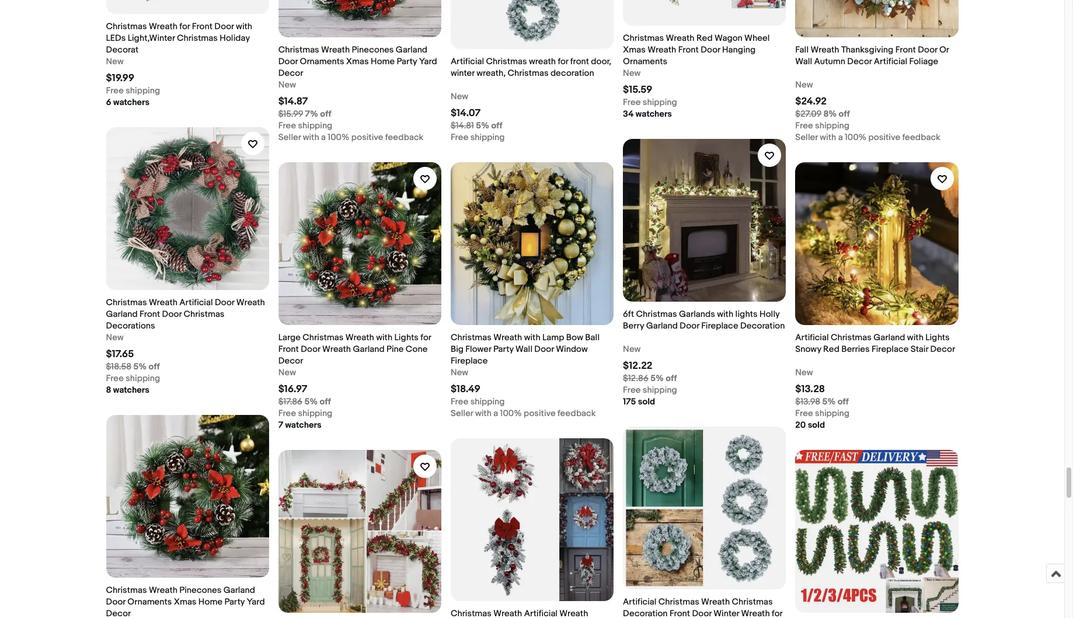 Task type: locate. For each thing, give the bounding box(es) containing it.
1 horizontal spatial xmas
[[346, 56, 369, 67]]

1 vertical spatial xmas
[[346, 56, 369, 67]]

home for christmas wreath pinecones garland door ornaments xmas home party yard decor
[[199, 597, 223, 608]]

watchers right 7 in the left of the page
[[285, 420, 322, 431]]

wall
[[796, 56, 813, 67], [516, 344, 533, 355]]

free down $27.09
[[796, 120, 814, 132]]

for inside artificial christmas wreath for front door, winter wreath, christmas decoration
[[558, 56, 569, 67]]

decoration
[[741, 321, 785, 332], [623, 609, 668, 619]]

lights inside artificial christmas garland with lights snowy red berries fireplace stair decor
[[926, 333, 950, 344]]

flower
[[466, 344, 492, 355]]

red
[[697, 33, 713, 44], [824, 344, 840, 355]]

decoration inside the artificial christmas wreath christmas decoration front door winter wreath for
[[623, 609, 668, 619]]

0 horizontal spatial lights
[[395, 333, 419, 344]]

5% inside the new $12.22 $12.86 5% off free shipping 175 sold
[[651, 374, 664, 385]]

free inside christmas wreath pinecones garland door ornaments xmas home party yard decor new $14.87 $15.99 7% off free shipping seller with a 100% positive feedback
[[279, 120, 296, 132]]

pinecones for christmas wreath pinecones garland door ornaments xmas home party yard decor
[[180, 586, 222, 597]]

0 vertical spatial xmas
[[623, 44, 646, 56]]

0 horizontal spatial 100%
[[328, 132, 350, 143]]

garland inside christmas wreath artificial door wreath garland front door christmas decorations new $17.65 $18.58 5% off free shipping 8 watchers
[[106, 309, 138, 320]]

wreath
[[149, 21, 178, 32], [666, 33, 695, 44], [321, 44, 350, 56], [648, 44, 677, 56], [811, 44, 840, 56], [149, 298, 178, 309], [237, 298, 265, 309], [346, 333, 374, 344], [494, 333, 523, 344], [323, 344, 351, 355], [149, 586, 178, 597], [702, 597, 730, 609], [742, 609, 770, 619]]

shipping up 7 watchers text field
[[298, 409, 333, 420]]

ornaments inside christmas wreath pinecones garland door ornaments xmas home party yard decor new $14.87 $15.99 7% off free shipping seller with a 100% positive feedback
[[300, 56, 344, 67]]

free up 34
[[623, 97, 641, 108]]

berries
[[842, 344, 870, 355]]

new $24.92 $27.09 8% off free shipping seller with a 100% positive feedback
[[796, 80, 941, 143]]

fireplace inside artificial christmas garland with lights snowy red berries fireplace stair decor
[[872, 344, 909, 355]]

xmas
[[623, 44, 646, 56], [346, 56, 369, 67], [174, 597, 197, 608]]

wheel
[[745, 33, 770, 44]]

yard for christmas wreath pinecones garland door ornaments xmas home party yard decor
[[247, 597, 265, 608]]

front inside fall wreath thanksgiving front door or wall autumn decor artificial foliage
[[896, 44, 917, 56]]

watchers right 8
[[113, 385, 150, 396]]

free up 175
[[623, 385, 641, 396]]

0 vertical spatial yard
[[419, 56, 437, 67]]

fireplace down garlands
[[702, 321, 739, 332]]

1 horizontal spatial lights
[[926, 333, 950, 344]]

shipping up 34 watchers text box at the right
[[643, 97, 678, 108]]

feedback
[[386, 132, 424, 143], [903, 132, 941, 143], [558, 409, 596, 420]]

free down $14.81
[[451, 132, 469, 143]]

artificial christmas garland with lights snowy red berries fireplace stair decor
[[796, 333, 956, 355]]

shipping up 8 watchers 'text box'
[[126, 374, 160, 385]]

$12.22 text field
[[623, 361, 653, 372]]

free shipping text field for $24.92
[[796, 120, 850, 132]]

seller
[[279, 132, 301, 143], [796, 132, 819, 143], [451, 409, 474, 420]]

decor for artificial christmas garland with lights snowy red berries fireplace stair decor
[[931, 344, 956, 355]]

artificial inside fall wreath thanksgiving front door or wall autumn decor artificial foliage
[[875, 56, 908, 67]]

door
[[215, 21, 234, 32], [701, 44, 721, 56], [919, 44, 938, 56], [279, 56, 298, 67], [215, 298, 235, 309], [162, 309, 182, 320], [680, 321, 700, 332], [301, 344, 321, 355], [535, 344, 554, 355], [106, 597, 126, 608], [693, 609, 712, 619]]

new $13.28 $13.98 5% off free shipping 20 sold
[[796, 368, 850, 431]]

wall down fall
[[796, 56, 813, 67]]

wagon
[[715, 33, 743, 44]]

shipping
[[126, 85, 160, 96], [643, 97, 678, 108], [298, 120, 333, 132], [816, 120, 850, 132], [471, 132, 505, 143], [126, 374, 160, 385], [643, 385, 678, 396], [471, 397, 505, 408], [298, 409, 333, 420], [816, 409, 850, 420]]

new text field up $18.49 text field
[[451, 368, 469, 379]]

off right 7% on the left
[[320, 109, 332, 120]]

1 horizontal spatial home
[[371, 56, 395, 67]]

0 horizontal spatial red
[[697, 33, 713, 44]]

decor inside artificial christmas garland with lights snowy red berries fireplace stair decor
[[931, 344, 956, 355]]

off up 8 watchers 'text box'
[[149, 362, 160, 373]]

christmas inside artificial christmas garland with lights snowy red berries fireplace stair decor
[[831, 333, 872, 344]]

with left lamp
[[524, 333, 541, 344]]

Free shipping text field
[[623, 97, 678, 109], [796, 120, 850, 132], [451, 132, 505, 144], [106, 374, 160, 385], [623, 385, 678, 397]]

free down $18.58 at the bottom left
[[106, 374, 124, 385]]

0 horizontal spatial yard
[[247, 597, 265, 608]]

previous price $14.81 5% off text field
[[451, 120, 503, 132]]

0 horizontal spatial wall
[[516, 344, 533, 355]]

off inside large christmas wreath with lights for front door wreath garland pine cone decor new $16.97 $17.86 5% off free shipping 7 watchers
[[320, 397, 331, 408]]

new up $18.49 text field
[[451, 368, 469, 379]]

1 horizontal spatial fireplace
[[702, 321, 739, 332]]

new up $15.59 at the top right of the page
[[623, 68, 641, 79]]

2 horizontal spatial seller
[[796, 132, 819, 143]]

0 vertical spatial decoration
[[741, 321, 785, 332]]

seller down "$18.49"
[[451, 409, 474, 420]]

sold inside new $13.28 $13.98 5% off free shipping 20 sold
[[808, 420, 826, 431]]

2 horizontal spatial feedback
[[903, 132, 941, 143]]

decor
[[848, 56, 873, 67], [279, 68, 303, 79], [931, 344, 956, 355], [279, 356, 303, 367], [106, 609, 131, 619]]

garlands
[[679, 309, 716, 320]]

6ft
[[623, 309, 635, 320]]

shipping up 175 sold text box
[[643, 385, 678, 396]]

shipping down 8% on the right top of the page
[[816, 120, 850, 132]]

sold
[[638, 397, 656, 408], [808, 420, 826, 431]]

pinecones inside christmas wreath pinecones garland door ornaments xmas home party yard decor new $14.87 $15.99 7% off free shipping seller with a 100% positive feedback
[[352, 44, 394, 56]]

1 horizontal spatial wall
[[796, 56, 813, 67]]

7 watchers text field
[[279, 420, 322, 432]]

yard
[[419, 56, 437, 67], [247, 597, 265, 608]]

watchers inside christmas wreath artificial door wreath garland front door christmas decorations new $17.65 $18.58 5% off free shipping 8 watchers
[[113, 385, 150, 396]]

new up $17.65 text field
[[106, 333, 124, 344]]

sold right 175
[[638, 397, 656, 408]]

0 vertical spatial sold
[[638, 397, 656, 408]]

new inside christmas wreath with lamp bow ball big flower party wall door window fireplace new $18.49 free shipping seller with a 100% positive feedback
[[451, 368, 469, 379]]

free shipping text field down the $13.98
[[796, 409, 850, 420]]

wreath inside christmas wreath pinecones garland door ornaments xmas home party yard decor new $14.87 $15.99 7% off free shipping seller with a 100% positive feedback
[[321, 44, 350, 56]]

2 horizontal spatial 100%
[[845, 132, 867, 143]]

Free shipping text field
[[106, 85, 160, 97], [279, 120, 333, 132], [451, 397, 505, 409], [279, 409, 333, 420], [796, 409, 850, 420]]

red right snowy
[[824, 344, 840, 355]]

artificial for artificial christmas wreath christmas decoration front door winter wreath for
[[623, 597, 657, 609]]

2 vertical spatial party
[[225, 597, 245, 608]]

new text field for $12.22
[[623, 344, 641, 356]]

sold right 20
[[808, 420, 826, 431]]

free inside new $24.92 $27.09 8% off free shipping seller with a 100% positive feedback
[[796, 120, 814, 132]]

new text field up $14.87
[[279, 80, 296, 91]]

xmas inside christmas wreath pinecones garland door ornaments xmas home party yard decor new $14.87 $15.99 7% off free shipping seller with a 100% positive feedback
[[346, 56, 369, 67]]

free shipping text field for christmas
[[279, 409, 333, 420]]

free inside christmas wreath artificial door wreath garland front door christmas decorations new $17.65 $18.58 5% off free shipping 8 watchers
[[106, 374, 124, 385]]

0 horizontal spatial decoration
[[623, 609, 668, 619]]

5% inside large christmas wreath with lights for front door wreath garland pine cone decor new $16.97 $17.86 5% off free shipping 7 watchers
[[305, 397, 318, 408]]

watchers right the "6"
[[113, 97, 150, 108]]

for inside christmas wreath for front door with leds light,winter christmas holiday decorat new $19.99 free shipping 6 watchers
[[180, 21, 190, 32]]

175
[[623, 397, 637, 408]]

new text field up $15.59 at the top right of the page
[[623, 68, 641, 80]]

decor inside christmas wreath pinecones garland door ornaments xmas home party yard decor
[[106, 609, 131, 619]]

decorat
[[106, 44, 139, 56]]

with up pine
[[376, 333, 393, 344]]

2 horizontal spatial party
[[494, 344, 514, 355]]

1 horizontal spatial new text field
[[623, 344, 641, 356]]

2 horizontal spatial ornaments
[[623, 56, 668, 67]]

100% inside christmas wreath with lamp bow ball big flower party wall door window fireplace new $18.49 free shipping seller with a 100% positive feedback
[[500, 409, 522, 420]]

ornaments inside christmas wreath red wagon wheel xmas wreath front door hanging ornaments new $15.59 free shipping 34 watchers
[[623, 56, 668, 67]]

5% right $12.86
[[651, 374, 664, 385]]

lights inside large christmas wreath with lights for front door wreath garland pine cone decor new $16.97 $17.86 5% off free shipping 7 watchers
[[395, 333, 419, 344]]

7%
[[305, 109, 318, 120]]

$15.59
[[623, 84, 653, 96]]

New text field
[[106, 56, 124, 68], [623, 68, 641, 80], [279, 80, 296, 91], [796, 80, 814, 91], [451, 91, 469, 103], [279, 368, 296, 379], [451, 368, 469, 379]]

seller with a 100% positive feedback text field for feedback
[[796, 132, 941, 144]]

seller with a 100% positive feedback text field for $14.87
[[279, 132, 424, 144]]

free shipping text field down 7% on the left
[[279, 120, 333, 132]]

door inside the artificial christmas wreath christmas decoration front door winter wreath for
[[693, 609, 712, 619]]

lights up cone
[[395, 333, 419, 344]]

free shipping text field down $18.58 at the bottom left
[[106, 374, 160, 385]]

shipping inside new $14.07 $14.81 5% off free shipping
[[471, 132, 505, 143]]

0 horizontal spatial pinecones
[[180, 586, 222, 597]]

decor for christmas wreath pinecones garland door ornaments xmas home party yard decor
[[106, 609, 131, 619]]

with up stair
[[908, 333, 924, 344]]

$24.92
[[796, 96, 827, 108]]

new text field up $13.28
[[796, 368, 814, 379]]

6 watchers text field
[[106, 97, 150, 109]]

red left wagon
[[697, 33, 713, 44]]

pinecones
[[352, 44, 394, 56], [180, 586, 222, 597]]

artificial christmas wreath christmas decoration front door winter wreath for
[[623, 597, 783, 619]]

artificial
[[451, 56, 484, 67], [875, 56, 908, 67], [180, 298, 213, 309], [796, 333, 829, 344], [623, 597, 657, 609]]

fall wreath thanksgiving front door or wall autumn decor artificial foliage
[[796, 44, 950, 67]]

decor inside christmas wreath pinecones garland door ornaments xmas home party yard decor new $14.87 $15.99 7% off free shipping seller with a 100% positive feedback
[[279, 68, 303, 79]]

5%
[[476, 120, 490, 132], [133, 362, 147, 373], [651, 374, 664, 385], [305, 397, 318, 408], [823, 397, 836, 408]]

new up $14.87
[[279, 80, 296, 91]]

with down "$18.49"
[[476, 409, 492, 420]]

0 vertical spatial party
[[397, 56, 417, 67]]

for inside large christmas wreath with lights for front door wreath garland pine cone decor new $16.97 $17.86 5% off free shipping 7 watchers
[[421, 333, 431, 344]]

shipping inside new $24.92 $27.09 8% off free shipping seller with a 100% positive feedback
[[816, 120, 850, 132]]

garland
[[396, 44, 428, 56], [106, 309, 138, 320], [647, 321, 678, 332], [874, 333, 906, 344], [353, 344, 385, 355], [224, 586, 255, 597]]

1 horizontal spatial ornaments
[[300, 56, 344, 67]]

party inside christmas wreath with lamp bow ball big flower party wall door window fireplace new $18.49 free shipping seller with a 100% positive feedback
[[494, 344, 514, 355]]

sold inside the new $12.22 $12.86 5% off free shipping 175 sold
[[638, 397, 656, 408]]

$16.97 text field
[[279, 384, 308, 396]]

1 vertical spatial sold
[[808, 420, 826, 431]]

1 horizontal spatial red
[[824, 344, 840, 355]]

fireplace left stair
[[872, 344, 909, 355]]

bow
[[567, 333, 584, 344]]

pinecones inside christmas wreath pinecones garland door ornaments xmas home party yard decor
[[180, 586, 222, 597]]

christmas wreath for front door with leds light,winter christmas holiday decorat new $19.99 free shipping 6 watchers
[[106, 21, 252, 108]]

new up $13.28
[[796, 368, 814, 379]]

6ft christmas garlands with lights holly berry garland door fireplace decoration
[[623, 309, 785, 332]]

shipping down $18.49 text field
[[471, 397, 505, 408]]

shipping inside christmas wreath artificial door wreath garland front door christmas decorations new $17.65 $18.58 5% off free shipping 8 watchers
[[126, 374, 160, 385]]

1 horizontal spatial seller with a 100% positive feedback text field
[[796, 132, 941, 144]]

watchers
[[113, 97, 150, 108], [636, 109, 672, 120], [113, 385, 150, 396], [285, 420, 322, 431]]

New text field
[[106, 333, 124, 344], [623, 344, 641, 356], [796, 368, 814, 379]]

1 vertical spatial red
[[824, 344, 840, 355]]

34
[[623, 109, 634, 120]]

new text field for $24.92
[[796, 80, 814, 91]]

home for christmas wreath pinecones garland door ornaments xmas home party yard decor new $14.87 $15.99 7% off free shipping seller with a 100% positive feedback
[[371, 56, 395, 67]]

5% right $14.81
[[476, 120, 490, 132]]

Seller with a 100% positive feedback text field
[[451, 409, 596, 420]]

lights
[[395, 333, 419, 344], [926, 333, 950, 344]]

Seller with a 100% positive feedback text field
[[279, 132, 424, 144], [796, 132, 941, 144]]

off inside christmas wreath pinecones garland door ornaments xmas home party yard decor new $14.87 $15.99 7% off free shipping seller with a 100% positive feedback
[[320, 109, 332, 120]]

feedback inside christmas wreath with lamp bow ball big flower party wall door window fireplace new $18.49 free shipping seller with a 100% positive feedback
[[558, 409, 596, 420]]

foliage
[[910, 56, 939, 67]]

fireplace down flower
[[451, 356, 488, 367]]

2 horizontal spatial xmas
[[623, 44, 646, 56]]

off inside new $14.07 $14.81 5% off free shipping
[[492, 120, 503, 132]]

$18.49
[[451, 384, 481, 396]]

$15.99
[[279, 109, 303, 120]]

off up 7 watchers text field
[[320, 397, 331, 408]]

0 horizontal spatial a
[[321, 132, 326, 143]]

0 vertical spatial pinecones
[[352, 44, 394, 56]]

0 horizontal spatial new text field
[[106, 333, 124, 344]]

with inside christmas wreath pinecones garland door ornaments xmas home party yard decor new $14.87 $15.99 7% off free shipping seller with a 100% positive feedback
[[303, 132, 319, 143]]

new text field for $14.87
[[279, 80, 296, 91]]

lights for artificial christmas garland with lights snowy red berries fireplace stair decor
[[926, 333, 950, 344]]

2 vertical spatial fireplace
[[451, 356, 488, 367]]

1 vertical spatial yard
[[247, 597, 265, 608]]

8%
[[824, 109, 837, 120]]

seller with a 100% positive feedback text field down 7% on the left
[[279, 132, 424, 144]]

free shipping text field for wreath
[[106, 374, 160, 385]]

off right the $13.98
[[838, 397, 849, 408]]

5% right $18.58 at the bottom left
[[133, 362, 147, 373]]

8
[[106, 385, 111, 396]]

1 horizontal spatial yard
[[419, 56, 437, 67]]

0 horizontal spatial home
[[199, 597, 223, 608]]

0 horizontal spatial seller with a 100% positive feedback text field
[[279, 132, 424, 144]]

with down 8% on the right top of the page
[[820, 132, 837, 143]]

seller inside christmas wreath pinecones garland door ornaments xmas home party yard decor new $14.87 $15.99 7% off free shipping seller with a 100% positive feedback
[[279, 132, 301, 143]]

$14.81
[[451, 120, 474, 132]]

new inside large christmas wreath with lights for front door wreath garland pine cone decor new $16.97 $17.86 5% off free shipping 7 watchers
[[279, 368, 296, 379]]

sold for $13.28
[[808, 420, 826, 431]]

fall
[[796, 44, 809, 56]]

new text field up $14.07 text field
[[451, 91, 469, 103]]

seller down $27.09
[[796, 132, 819, 143]]

$13.98
[[796, 397, 821, 408]]

0 vertical spatial fireplace
[[702, 321, 739, 332]]

2 lights from the left
[[926, 333, 950, 344]]

off right $12.86
[[666, 374, 678, 385]]

free inside christmas wreath red wagon wheel xmas wreath front door hanging ornaments new $15.59 free shipping 34 watchers
[[623, 97, 641, 108]]

new text field for $18.49
[[451, 368, 469, 379]]

christmas inside christmas wreath pinecones garland door ornaments xmas home party yard decor
[[106, 586, 147, 597]]

2 horizontal spatial positive
[[869, 132, 901, 143]]

0 horizontal spatial fireplace
[[451, 356, 488, 367]]

off right $14.81
[[492, 120, 503, 132]]

free down the $15.99
[[279, 120, 296, 132]]

off inside new $13.28 $13.98 5% off free shipping 20 sold
[[838, 397, 849, 408]]

0 horizontal spatial seller
[[279, 132, 301, 143]]

2 vertical spatial xmas
[[174, 597, 197, 608]]

1 horizontal spatial pinecones
[[352, 44, 394, 56]]

1 vertical spatial pinecones
[[180, 586, 222, 597]]

door inside christmas wreath with lamp bow ball big flower party wall door window fireplace new $18.49 free shipping seller with a 100% positive feedback
[[535, 344, 554, 355]]

with
[[236, 21, 252, 32], [303, 132, 319, 143], [820, 132, 837, 143], [718, 309, 734, 320], [376, 333, 393, 344], [524, 333, 541, 344], [908, 333, 924, 344], [476, 409, 492, 420]]

new text field for $16.97
[[279, 368, 296, 379]]

1 horizontal spatial a
[[494, 409, 498, 420]]

ball
[[586, 333, 600, 344]]

5% for $13.28
[[823, 397, 836, 408]]

positive
[[352, 132, 384, 143], [869, 132, 901, 143], [524, 409, 556, 420]]

5% right the $13.98
[[823, 397, 836, 408]]

1 vertical spatial wall
[[516, 344, 533, 355]]

1 vertical spatial home
[[199, 597, 223, 608]]

1 seller with a 100% positive feedback text field from the left
[[279, 132, 424, 144]]

fireplace inside christmas wreath with lamp bow ball big flower party wall door window fireplace new $18.49 free shipping seller with a 100% positive feedback
[[451, 356, 488, 367]]

home
[[371, 56, 395, 67], [199, 597, 223, 608]]

free shipping text field down $12.86
[[623, 385, 678, 397]]

artificial inside the artificial christmas wreath christmas decoration front door winter wreath for
[[623, 597, 657, 609]]

new up $16.97
[[279, 368, 296, 379]]

1 horizontal spatial 100%
[[500, 409, 522, 420]]

stair
[[911, 344, 929, 355]]

0 vertical spatial home
[[371, 56, 395, 67]]

thanksgiving
[[842, 44, 894, 56]]

decoration
[[551, 68, 595, 79]]

artificial inside christmas wreath artificial door wreath garland front door christmas decorations new $17.65 $18.58 5% off free shipping 8 watchers
[[180, 298, 213, 309]]

home inside christmas wreath pinecones garland door ornaments xmas home party yard decor new $14.87 $15.99 7% off free shipping seller with a 100% positive feedback
[[371, 56, 395, 67]]

free down "$18.49"
[[451, 397, 469, 408]]

lights for large christmas wreath with lights for front door wreath garland pine cone decor new $16.97 $17.86 5% off free shipping 7 watchers
[[395, 333, 419, 344]]

free shipping text field down 8% on the right top of the page
[[796, 120, 850, 132]]

party
[[397, 56, 417, 67], [494, 344, 514, 355], [225, 597, 245, 608]]

big
[[451, 344, 464, 355]]

seller down the $15.99
[[279, 132, 301, 143]]

a inside christmas wreath pinecones garland door ornaments xmas home party yard decor new $14.87 $15.99 7% off free shipping seller with a 100% positive feedback
[[321, 132, 326, 143]]

2 horizontal spatial fireplace
[[872, 344, 909, 355]]

1 vertical spatial decoration
[[623, 609, 668, 619]]

2 horizontal spatial new text field
[[796, 368, 814, 379]]

shipping up 6 watchers text box
[[126, 85, 160, 96]]

for
[[180, 21, 190, 32], [558, 56, 569, 67], [421, 333, 431, 344], [772, 609, 783, 619]]

1 horizontal spatial sold
[[808, 420, 826, 431]]

off right 8% on the right top of the page
[[839, 109, 851, 120]]

fireplace
[[702, 321, 739, 332], [872, 344, 909, 355], [451, 356, 488, 367]]

artificial christmas wreath for front door, winter wreath, christmas decoration
[[451, 56, 612, 79]]

front inside the artificial christmas wreath christmas decoration front door winter wreath for
[[670, 609, 691, 619]]

free shipping text field for $12.22
[[623, 385, 678, 397]]

1 horizontal spatial decoration
[[741, 321, 785, 332]]

2 seller with a 100% positive feedback text field from the left
[[796, 132, 941, 144]]

20 sold text field
[[796, 420, 826, 432]]

off inside new $24.92 $27.09 8% off free shipping seller with a 100% positive feedback
[[839, 109, 851, 120]]

new down decorat
[[106, 56, 124, 67]]

1 horizontal spatial seller
[[451, 409, 474, 420]]

new text field up $16.97
[[279, 368, 296, 379]]

autumn
[[815, 56, 846, 67]]

with left the lights at the right
[[718, 309, 734, 320]]

front inside christmas wreath for front door with leds light,winter christmas holiday decorat new $19.99 free shipping 6 watchers
[[192, 21, 213, 32]]

0 horizontal spatial xmas
[[174, 597, 197, 608]]

lights up stair
[[926, 333, 950, 344]]

1 vertical spatial party
[[494, 344, 514, 355]]

christmas wreath red wagon wheel xmas wreath front door hanging ornaments new $15.59 free shipping 34 watchers
[[623, 33, 770, 120]]

shipping up 20 sold text box
[[816, 409, 850, 420]]

new up $24.92
[[796, 80, 814, 91]]

seller with a 100% positive feedback text field down 8% on the right top of the page
[[796, 132, 941, 144]]

$24.92 text field
[[796, 96, 827, 108]]

0 vertical spatial red
[[697, 33, 713, 44]]

100%
[[328, 132, 350, 143], [845, 132, 867, 143], [500, 409, 522, 420]]

garland inside large christmas wreath with lights for front door wreath garland pine cone decor new $16.97 $17.86 5% off free shipping 7 watchers
[[353, 344, 385, 355]]

2 horizontal spatial a
[[839, 132, 843, 143]]

0 vertical spatial wall
[[796, 56, 813, 67]]

lamp
[[543, 333, 565, 344]]

5% right $17.86
[[305, 397, 318, 408]]

1 horizontal spatial party
[[397, 56, 417, 67]]

0 horizontal spatial positive
[[352, 132, 384, 143]]

door inside '6ft christmas garlands with lights holly berry garland door fireplace decoration'
[[680, 321, 700, 332]]

new text field up the $12.22 text box
[[623, 344, 641, 356]]

0 horizontal spatial feedback
[[386, 132, 424, 143]]

$18.58
[[106, 362, 131, 373]]

winter
[[714, 609, 740, 619]]

with up holiday
[[236, 21, 252, 32]]

watchers right 34
[[636, 109, 672, 120]]

$17.86
[[279, 397, 303, 408]]

free down $17.86
[[279, 409, 296, 420]]

1 horizontal spatial positive
[[524, 409, 556, 420]]

a
[[321, 132, 326, 143], [839, 132, 843, 143], [494, 409, 498, 420]]

free up the "6"
[[106, 85, 124, 96]]

new text field up $17.65 text field
[[106, 333, 124, 344]]

seller inside christmas wreath with lamp bow ball big flower party wall door window fireplace new $18.49 free shipping seller with a 100% positive feedback
[[451, 409, 474, 420]]

5% inside christmas wreath artificial door wreath garland front door christmas decorations new $17.65 $18.58 5% off free shipping 8 watchers
[[133, 362, 147, 373]]

new text field up $24.92
[[796, 80, 814, 91]]

off
[[320, 109, 332, 120], [839, 109, 851, 120], [492, 120, 503, 132], [149, 362, 160, 373], [666, 374, 678, 385], [320, 397, 331, 408], [838, 397, 849, 408]]

wall right flower
[[516, 344, 533, 355]]

1 lights from the left
[[395, 333, 419, 344]]

new up the $12.22 text box
[[623, 344, 641, 355]]

lights
[[736, 309, 758, 320]]

0 horizontal spatial ornaments
[[128, 597, 172, 608]]

new text field down decorat
[[106, 56, 124, 68]]

$14.87
[[279, 96, 308, 108]]

shipping down 7% on the left
[[298, 120, 333, 132]]

new
[[106, 56, 124, 67], [623, 68, 641, 79], [279, 80, 296, 91], [796, 80, 814, 91], [451, 91, 469, 102], [106, 333, 124, 344], [623, 344, 641, 355], [279, 368, 296, 379], [451, 368, 469, 379], [796, 368, 814, 379]]

wreath inside christmas wreath with lamp bow ball big flower party wall door window fireplace new $18.49 free shipping seller with a 100% positive feedback
[[494, 333, 523, 344]]

party for $14.87
[[397, 56, 417, 67]]

shipping inside christmas wreath for front door with leds light,winter christmas holiday decorat new $19.99 free shipping 6 watchers
[[126, 85, 160, 96]]

previous price $17.86 5% off text field
[[279, 397, 331, 409]]

light,winter
[[128, 33, 175, 44]]

1 horizontal spatial feedback
[[558, 409, 596, 420]]

20
[[796, 420, 806, 431]]

or
[[940, 44, 950, 56]]

artificial inside artificial christmas wreath for front door, winter wreath, christmas decoration
[[451, 56, 484, 67]]

home inside christmas wreath pinecones garland door ornaments xmas home party yard decor
[[199, 597, 223, 608]]

free down the $13.98
[[796, 409, 814, 420]]

front
[[192, 21, 213, 32], [679, 44, 699, 56], [896, 44, 917, 56], [140, 309, 160, 320], [279, 344, 299, 355], [670, 609, 691, 619]]

175 sold text field
[[623, 397, 656, 409]]

$14.07
[[451, 108, 481, 119]]

free shipping text field down $17.86
[[279, 409, 333, 420]]

0 horizontal spatial sold
[[638, 397, 656, 408]]

shipping down $14.81
[[471, 132, 505, 143]]

with down 7% on the left
[[303, 132, 319, 143]]

1 vertical spatial fireplace
[[872, 344, 909, 355]]

0 horizontal spatial party
[[225, 597, 245, 608]]

new up $14.07 text field
[[451, 91, 469, 102]]



Task type: describe. For each thing, give the bounding box(es) containing it.
door inside christmas wreath pinecones garland door ornaments xmas home party yard decor new $14.87 $15.99 7% off free shipping seller with a 100% positive feedback
[[279, 56, 298, 67]]

positive inside christmas wreath pinecones garland door ornaments xmas home party yard decor new $14.87 $15.99 7% off free shipping seller with a 100% positive feedback
[[352, 132, 384, 143]]

previous price $15.99 7% off text field
[[279, 109, 332, 120]]

100% inside new $24.92 $27.09 8% off free shipping seller with a 100% positive feedback
[[845, 132, 867, 143]]

christmas inside christmas wreath with lamp bow ball big flower party wall door window fireplace new $18.49 free shipping seller with a 100% positive feedback
[[451, 333, 492, 344]]

previous price $13.98 5% off text field
[[796, 397, 849, 409]]

free shipping text field for $13.28
[[796, 409, 850, 420]]

holiday
[[220, 33, 250, 44]]

door inside christmas wreath pinecones garland door ornaments xmas home party yard decor
[[106, 597, 126, 608]]

free shipping text field for wreath
[[279, 120, 333, 132]]

wreath inside christmas wreath pinecones garland door ornaments xmas home party yard decor
[[149, 586, 178, 597]]

new $12.22 $12.86 5% off free shipping 175 sold
[[623, 344, 678, 408]]

$13.28 text field
[[796, 384, 826, 396]]

decor inside fall wreath thanksgiving front door or wall autumn decor artificial foliage
[[848, 56, 873, 67]]

$17.65
[[106, 349, 134, 361]]

$18.49 text field
[[451, 384, 481, 396]]

front inside christmas wreath artificial door wreath garland front door christmas decorations new $17.65 $18.58 5% off free shipping 8 watchers
[[140, 309, 160, 320]]

free inside large christmas wreath with lights for front door wreath garland pine cone decor new $16.97 $17.86 5% off free shipping 7 watchers
[[279, 409, 296, 420]]

front
[[571, 56, 590, 67]]

sold for $12.22
[[638, 397, 656, 408]]

feedback inside christmas wreath pinecones garland door ornaments xmas home party yard decor new $14.87 $15.99 7% off free shipping seller with a 100% positive feedback
[[386, 132, 424, 143]]

garland inside '6ft christmas garlands with lights holly berry garland door fireplace decoration'
[[647, 321, 678, 332]]

100% inside christmas wreath pinecones garland door ornaments xmas home party yard decor new $14.87 $15.99 7% off free shipping seller with a 100% positive feedback
[[328, 132, 350, 143]]

6
[[106, 97, 111, 108]]

free inside the new $12.22 $12.86 5% off free shipping 175 sold
[[623, 385, 641, 396]]

a inside new $24.92 $27.09 8% off free shipping seller with a 100% positive feedback
[[839, 132, 843, 143]]

ornaments for christmas wreath pinecones garland door ornaments xmas home party yard decor new $14.87 $15.99 7% off free shipping seller with a 100% positive feedback
[[300, 56, 344, 67]]

christmas wreath with lamp bow ball big flower party wall door window fireplace new $18.49 free shipping seller with a 100% positive feedback
[[451, 333, 600, 420]]

new inside christmas wreath for front door with leds light,winter christmas holiday decorat new $19.99 free shipping 6 watchers
[[106, 56, 124, 67]]

door inside fall wreath thanksgiving front door or wall autumn decor artificial foliage
[[919, 44, 938, 56]]

previous price $27.09 8% off text field
[[796, 109, 851, 120]]

winter
[[451, 68, 475, 79]]

new inside new $14.07 $14.81 5% off free shipping
[[451, 91, 469, 102]]

snowy
[[796, 344, 822, 355]]

$14.87 text field
[[279, 96, 308, 108]]

with inside artificial christmas garland with lights snowy red berries fireplace stair decor
[[908, 333, 924, 344]]

free inside new $13.28 $13.98 5% off free shipping 20 sold
[[796, 409, 814, 420]]

new inside new $24.92 $27.09 8% off free shipping seller with a 100% positive feedback
[[796, 80, 814, 91]]

shipping inside the new $12.22 $12.86 5% off free shipping 175 sold
[[643, 385, 678, 396]]

7
[[279, 420, 283, 431]]

positive inside new $24.92 $27.09 8% off free shipping seller with a 100% positive feedback
[[869, 132, 901, 143]]

wreath
[[529, 56, 556, 67]]

$14.07 text field
[[451, 108, 481, 119]]

fireplace inside '6ft christmas garlands with lights holly berry garland door fireplace decoration'
[[702, 321, 739, 332]]

free shipping text field down $15.59 text field
[[623, 97, 678, 109]]

new text field for $13.28
[[796, 368, 814, 379]]

wall inside christmas wreath with lamp bow ball big flower party wall door window fireplace new $18.49 free shipping seller with a 100% positive feedback
[[516, 344, 533, 355]]

front inside christmas wreath red wagon wheel xmas wreath front door hanging ornaments new $15.59 free shipping 34 watchers
[[679, 44, 699, 56]]

new $14.07 $14.81 5% off free shipping
[[451, 91, 505, 143]]

pinecones for christmas wreath pinecones garland door ornaments xmas home party yard decor new $14.87 $15.99 7% off free shipping seller with a 100% positive feedback
[[352, 44, 394, 56]]

new text field for $19.99
[[106, 56, 124, 68]]

decor for christmas wreath pinecones garland door ornaments xmas home party yard decor new $14.87 $15.99 7% off free shipping seller with a 100% positive feedback
[[279, 68, 303, 79]]

shipping inside christmas wreath pinecones garland door ornaments xmas home party yard decor new $14.87 $15.99 7% off free shipping seller with a 100% positive feedback
[[298, 120, 333, 132]]

shipping inside christmas wreath with lamp bow ball big flower party wall door window fireplace new $18.49 free shipping seller with a 100% positive feedback
[[471, 397, 505, 408]]

pine
[[387, 344, 404, 355]]

5% for $12.22
[[651, 374, 664, 385]]

artificial for artificial christmas wreath for front door, winter wreath, christmas decoration
[[451, 56, 484, 67]]

5% for $14.07
[[476, 120, 490, 132]]

with inside large christmas wreath with lights for front door wreath garland pine cone decor new $16.97 $17.86 5% off free shipping 7 watchers
[[376, 333, 393, 344]]

watchers inside christmas wreath for front door with leds light,winter christmas holiday decorat new $19.99 free shipping 6 watchers
[[113, 97, 150, 108]]

christmas wreath pinecones garland door ornaments xmas home party yard decor link
[[106, 416, 269, 619]]

party inside christmas wreath pinecones garland door ornaments xmas home party yard decor
[[225, 597, 245, 608]]

artificial for artificial christmas garland with lights snowy red berries fireplace stair decor
[[796, 333, 829, 344]]

wreath,
[[477, 68, 506, 79]]

artificial christmas wreath christmas decoration front door winter wreath for link
[[623, 427, 787, 619]]

large
[[279, 333, 301, 344]]

$12.86
[[623, 374, 649, 385]]

watchers inside christmas wreath red wagon wheel xmas wreath front door hanging ornaments new $15.59 free shipping 34 watchers
[[636, 109, 672, 120]]

yard for christmas wreath pinecones garland door ornaments xmas home party yard decor new $14.87 $15.99 7% off free shipping seller with a 100% positive feedback
[[419, 56, 437, 67]]

shipping inside christmas wreath red wagon wheel xmas wreath front door hanging ornaments new $15.59 free shipping 34 watchers
[[643, 97, 678, 108]]

$19.99 text field
[[106, 72, 135, 84]]

$12.22
[[623, 361, 653, 372]]

$15.59 text field
[[623, 84, 653, 96]]

christmas inside '6ft christmas garlands with lights holly berry garland door fireplace decoration'
[[637, 309, 678, 320]]

off inside christmas wreath artificial door wreath garland front door christmas decorations new $17.65 $18.58 5% off free shipping 8 watchers
[[149, 362, 160, 373]]

for inside the artificial christmas wreath christmas decoration front door winter wreath for
[[772, 609, 783, 619]]

$17.65 text field
[[106, 349, 134, 361]]

wall inside fall wreath thanksgiving front door or wall autumn decor artificial foliage
[[796, 56, 813, 67]]

free shipping text field down $14.81
[[451, 132, 505, 144]]

$16.97
[[279, 384, 308, 396]]

a inside christmas wreath with lamp bow ball big flower party wall door window fireplace new $18.49 free shipping seller with a 100% positive feedback
[[494, 409, 498, 420]]

feedback inside new $24.92 $27.09 8% off free shipping seller with a 100% positive feedback
[[903, 132, 941, 143]]

cone
[[406, 344, 428, 355]]

off inside the new $12.22 $12.86 5% off free shipping 175 sold
[[666, 374, 678, 385]]

wreath inside christmas wreath for front door with leds light,winter christmas holiday decorat new $19.99 free shipping 6 watchers
[[149, 21, 178, 32]]

positive inside christmas wreath with lamp bow ball big flower party wall door window fireplace new $18.49 free shipping seller with a 100% positive feedback
[[524, 409, 556, 420]]

christmas inside christmas wreath red wagon wheel xmas wreath front door hanging ornaments new $15.59 free shipping 34 watchers
[[623, 33, 664, 44]]

watchers inside large christmas wreath with lights for front door wreath garland pine cone decor new $16.97 $17.86 5% off free shipping 7 watchers
[[285, 420, 322, 431]]

free inside new $14.07 $14.81 5% off free shipping
[[451, 132, 469, 143]]

seller inside new $24.92 $27.09 8% off free shipping seller with a 100% positive feedback
[[796, 132, 819, 143]]

$27.09
[[796, 109, 822, 120]]

decoration inside '6ft christmas garlands with lights holly berry garland door fireplace decoration'
[[741, 321, 785, 332]]

christmas wreath pinecones garland door ornaments xmas home party yard decor
[[106, 586, 265, 619]]

new text field for $15.59
[[623, 68, 641, 80]]

door inside large christmas wreath with lights for front door wreath garland pine cone decor new $16.97 $17.86 5% off free shipping 7 watchers
[[301, 344, 321, 355]]

$13.28
[[796, 384, 826, 396]]

decor inside large christmas wreath with lights for front door wreath garland pine cone decor new $16.97 $17.86 5% off free shipping 7 watchers
[[279, 356, 303, 367]]

party for fireplace
[[494, 344, 514, 355]]

berry
[[623, 321, 645, 332]]

shipping inside new $13.28 $13.98 5% off free shipping 20 sold
[[816, 409, 850, 420]]

34 watchers text field
[[623, 109, 672, 120]]

8 watchers text field
[[106, 385, 150, 397]]

free shipping text field down $19.99
[[106, 85, 160, 97]]

garland inside christmas wreath pinecones garland door ornaments xmas home party yard decor
[[224, 586, 255, 597]]

red inside artificial christmas garland with lights snowy red berries fireplace stair decor
[[824, 344, 840, 355]]

new inside the new $12.22 $12.86 5% off free shipping 175 sold
[[623, 344, 641, 355]]

xmas inside christmas wreath red wagon wheel xmas wreath front door hanging ornaments new $15.59 free shipping 34 watchers
[[623, 44, 646, 56]]

previous price $12.86 5% off text field
[[623, 374, 678, 385]]

christmas wreath pinecones garland door ornaments xmas home party yard decor new $14.87 $15.99 7% off free shipping seller with a 100% positive feedback
[[279, 44, 437, 143]]

xmas for christmas wreath pinecones garland door ornaments xmas home party yard decor new $14.87 $15.99 7% off free shipping seller with a 100% positive feedback
[[346, 56, 369, 67]]

door inside christmas wreath for front door with leds light,winter christmas holiday decorat new $19.99 free shipping 6 watchers
[[215, 21, 234, 32]]

ornaments for christmas wreath pinecones garland door ornaments xmas home party yard decor
[[128, 597, 172, 608]]

hanging
[[723, 44, 756, 56]]

christmas wreath artificial door wreath garland front door christmas decorations new $17.65 $18.58 5% off free shipping 8 watchers
[[106, 298, 265, 396]]

with inside '6ft christmas garlands with lights holly berry garland door fireplace decoration'
[[718, 309, 734, 320]]

door,
[[591, 56, 612, 67]]

with inside christmas wreath for front door with leds light,winter christmas holiday decorat new $19.99 free shipping 6 watchers
[[236, 21, 252, 32]]

window
[[556, 344, 588, 355]]

garland inside artificial christmas garland with lights snowy red berries fireplace stair decor
[[874, 333, 906, 344]]

door inside christmas wreath red wagon wheel xmas wreath front door hanging ornaments new $15.59 free shipping 34 watchers
[[701, 44, 721, 56]]

new inside christmas wreath artificial door wreath garland front door christmas decorations new $17.65 $18.58 5% off free shipping 8 watchers
[[106, 333, 124, 344]]

previous price $18.58 5% off text field
[[106, 362, 160, 374]]

new text field for $17.65
[[106, 333, 124, 344]]

with inside new $24.92 $27.09 8% off free shipping seller with a 100% positive feedback
[[820, 132, 837, 143]]

holly
[[760, 309, 780, 320]]

christmas inside christmas wreath pinecones garland door ornaments xmas home party yard decor new $14.87 $15.99 7% off free shipping seller with a 100% positive feedback
[[279, 44, 319, 56]]

decorations
[[106, 321, 155, 332]]

new inside christmas wreath red wagon wheel xmas wreath front door hanging ornaments new $15.59 free shipping 34 watchers
[[623, 68, 641, 79]]

new text field for $14.07
[[451, 91, 469, 103]]

red inside christmas wreath red wagon wheel xmas wreath front door hanging ornaments new $15.59 free shipping 34 watchers
[[697, 33, 713, 44]]

wreath inside fall wreath thanksgiving front door or wall autumn decor artificial foliage
[[811, 44, 840, 56]]

free inside christmas wreath for front door with leds light,winter christmas holiday decorat new $19.99 free shipping 6 watchers
[[106, 85, 124, 96]]

garland inside christmas wreath pinecones garland door ornaments xmas home party yard decor new $14.87 $15.99 7% off free shipping seller with a 100% positive feedback
[[396, 44, 428, 56]]

free inside christmas wreath with lamp bow ball big flower party wall door window fireplace new $18.49 free shipping seller with a 100% positive feedback
[[451, 397, 469, 408]]

large christmas wreath with lights for front door wreath garland pine cone decor new $16.97 $17.86 5% off free shipping 7 watchers
[[279, 333, 431, 431]]

front inside large christmas wreath with lights for front door wreath garland pine cone decor new $16.97 $17.86 5% off free shipping 7 watchers
[[279, 344, 299, 355]]

shipping inside large christmas wreath with lights for front door wreath garland pine cone decor new $16.97 $17.86 5% off free shipping 7 watchers
[[298, 409, 333, 420]]

xmas for christmas wreath pinecones garland door ornaments xmas home party yard decor
[[174, 597, 197, 608]]

leds
[[106, 33, 126, 44]]

$19.99
[[106, 72, 135, 84]]

free shipping text field down $18.49 text field
[[451, 397, 505, 409]]



Task type: vqa. For each thing, say whether or not it's contained in the screenshot.
the leftmost details
no



